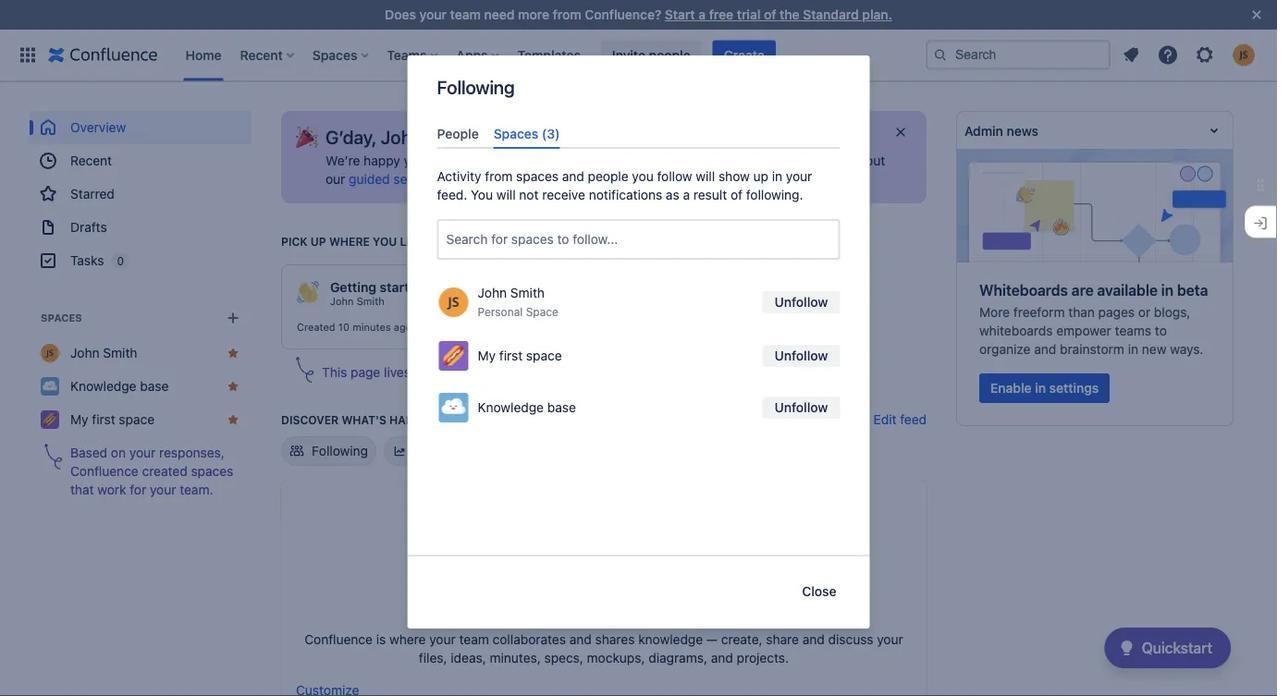Task type: describe. For each thing, give the bounding box(es) containing it.
getting
[[612, 153, 655, 168]]

collaborates
[[493, 632, 566, 648]]

2 vertical spatial spaces
[[41, 312, 82, 324]]

people inside invite people button
[[649, 47, 691, 62]]

and down space
[[552, 365, 574, 380]]

unfollow for my first space
[[775, 348, 828, 364]]

close
[[802, 584, 837, 599]]

spaces inside based on your responses, confluence created spaces that work for your team.
[[191, 464, 233, 479]]

starred
[[70, 186, 115, 202]]

teams
[[1115, 323, 1152, 339]]

starred link
[[30, 178, 252, 211]]

running,
[[774, 153, 823, 168]]

are
[[1072, 282, 1094, 299]]

activity
[[437, 169, 482, 184]]

whiteboards
[[980, 282, 1068, 299]]

our
[[326, 172, 345, 187]]

here.
[[445, 153, 475, 168]]

in inside activity from spaces and people you follow will show up in your feed. you will not receive notifications as a result of following.
[[772, 169, 783, 184]]

projects.
[[737, 651, 789, 666]]

unfollow button for knowledge base
[[763, 397, 840, 419]]

this page lives in your personal space and will show you the basics.
[[322, 365, 725, 380]]

john inside getting started in confluence john smith
[[330, 296, 354, 308]]

tasks
[[70, 253, 104, 268]]

minutes
[[353, 321, 391, 333]]

pick up where you left off
[[281, 235, 452, 248]]

from inside activity from spaces and people you follow will show up in your feed. you will not receive notifications as a result of following.
[[485, 169, 513, 184]]

responses,
[[159, 445, 225, 461]]

—
[[707, 632, 718, 648]]

trial
[[737, 7, 761, 22]]

0 vertical spatial of
[[764, 7, 777, 22]]

and inside whiteboards are available in beta more freeform than pages or blogs, whiteboards empower teams to organize and brainstorm in new ways.
[[1034, 342, 1057, 357]]

start
[[665, 7, 695, 22]]

recent
[[70, 153, 112, 168]]

my first space link
[[30, 403, 252, 437]]

off
[[430, 235, 452, 248]]

files,
[[419, 651, 447, 666]]

whiteboards
[[980, 323, 1053, 339]]

2 horizontal spatial will
[[696, 169, 715, 184]]

up inside activity from spaces and people you follow will show up in your feed. you will not receive notifications as a result of following.
[[754, 169, 769, 184]]

receive
[[542, 188, 586, 203]]

you inside activity from spaces and people you follow will show up in your feed. you will not receive notifications as a result of following.
[[632, 169, 654, 184]]

and inside activity from spaces and people you follow will show up in your feed. you will not receive notifications as a result of following.
[[562, 169, 585, 184]]

knowledge base inside knowledge base link
[[70, 379, 169, 394]]

space
[[526, 306, 559, 319]]

your inside activity from spaces and people you follow will show up in your feed. you will not receive notifications as a result of following.
[[786, 169, 813, 184]]

your right does
[[420, 7, 447, 22]]

we're happy you're here. if you'd like more help getting confluence up and running, check out our
[[326, 153, 886, 187]]

basics.
[[683, 365, 725, 380]]

spaces inside spaces popup button
[[313, 47, 357, 62]]

happy
[[364, 153, 400, 168]]

1 vertical spatial you
[[373, 235, 397, 248]]

out
[[866, 153, 886, 168]]

following inside dialog
[[437, 76, 515, 98]]

up inside we're happy you're here. if you'd like more help getting confluence up and running, check out our
[[730, 153, 745, 168]]

edit feed
[[874, 412, 927, 427]]

1 unfollow from the top
[[775, 295, 828, 310]]

freeform
[[1014, 305, 1065, 320]]

g'day,
[[326, 126, 377, 148]]

group containing overview
[[30, 111, 252, 278]]

unstar this space image
[[226, 379, 241, 394]]

1 unfollow button from the top
[[763, 292, 840, 314]]

created
[[142, 464, 188, 479]]

quickstart button
[[1105, 628, 1231, 669]]

:wave: image
[[297, 281, 319, 303]]

welcome banner image
[[296, 126, 318, 148]]

1 horizontal spatial the
[[780, 7, 800, 22]]

we're inside we're happy you're here. if you'd like more help getting confluence up and running, check out our
[[326, 153, 360, 168]]

people inside activity from spaces and people you follow will show up in your feed. you will not receive notifications as a result of following.
[[588, 169, 629, 184]]

diagrams,
[[649, 651, 708, 666]]

tab list inside following dialog
[[430, 118, 848, 149]]

more inside we're happy you're here. if you'd like more help getting confluence up and running, check out our
[[549, 153, 580, 168]]

brainstorm
[[1060, 342, 1125, 357]]

search image
[[933, 48, 948, 62]]

0 horizontal spatial to
[[525, 126, 542, 148]]

overview link
[[30, 111, 252, 144]]

1 vertical spatial will
[[497, 188, 516, 203]]

on
[[111, 445, 126, 461]]

.
[[500, 172, 503, 187]]

1 vertical spatial close image
[[894, 125, 908, 140]]

smith for john smith
[[103, 346, 137, 361]]

create,
[[721, 632, 763, 648]]

empower
[[1057, 323, 1112, 339]]

following button
[[281, 437, 377, 466]]

that
[[70, 482, 94, 498]]

2 vertical spatial you
[[635, 365, 657, 380]]

(3)
[[542, 126, 560, 141]]

activity from spaces and people you follow will show up in your feed. you will not receive notifications as a result of following.
[[437, 169, 813, 203]]

space inside following dialog
[[526, 348, 562, 364]]

create link
[[713, 40, 776, 70]]

pick
[[281, 235, 308, 248]]

home
[[185, 47, 222, 62]]

to inside whiteboards are available in beta more freeform than pages or blogs, whiteboards empower teams to organize and brainstorm in new ways.
[[1155, 323, 1167, 339]]

more
[[980, 305, 1010, 320]]

confluence inside we're happy you're here. if you'd like more help getting confluence up and running, check out our
[[658, 153, 726, 168]]

and right share
[[803, 632, 825, 648]]

spaces inside tab list
[[494, 126, 539, 141]]

if
[[478, 153, 486, 168]]

recent link
[[30, 144, 252, 178]]

2 vertical spatial will
[[578, 365, 597, 380]]

and down the —
[[711, 651, 733, 666]]

guided
[[349, 172, 390, 187]]

overview
[[70, 120, 126, 135]]

you're
[[404, 153, 441, 168]]

knowledge inside following dialog
[[478, 400, 544, 416]]

shares
[[595, 632, 635, 648]]

:wave: image
[[297, 281, 319, 303]]

confluence?
[[585, 7, 662, 22]]

ways.
[[1170, 342, 1204, 357]]

in inside enable in settings link
[[1035, 381, 1046, 396]]

feed.
[[437, 188, 467, 203]]

follow
[[657, 169, 693, 184]]

available
[[1098, 282, 1158, 299]]

0 horizontal spatial my
[[70, 412, 88, 427]]

in up blogs, at the right
[[1162, 282, 1174, 299]]

confluence inside 'confluence is where your team collaborates and shares knowledge — create, share and discuss your files, ideas, minutes, specs, mockups, diagrams, and projects.'
[[305, 632, 373, 648]]

happening
[[390, 414, 456, 426]]

created
[[297, 321, 335, 333]]

0
[[117, 254, 124, 267]]

result
[[694, 188, 727, 203]]

plan.
[[863, 7, 893, 22]]

as
[[666, 188, 680, 203]]

invite
[[612, 47, 646, 62]]

0 vertical spatial we're
[[431, 126, 479, 148]]

spaces for to
[[511, 232, 554, 247]]

a inside activity from spaces and people you follow will show up in your feed. you will not receive notifications as a result of following.
[[683, 188, 690, 203]]

knowledge
[[638, 632, 703, 648]]

invite people button
[[601, 40, 702, 70]]

invite people
[[612, 47, 691, 62]]



Task type: vqa. For each thing, say whether or not it's contained in the screenshot.
top automation 'Link'
no



Task type: locate. For each thing, give the bounding box(es) containing it.
global element
[[11, 29, 926, 81]]

unstar this space image inside my first space link
[[226, 413, 241, 427]]

not
[[519, 188, 539, 203]]

show inside activity from spaces and people you follow will show up in your feed. you will not receive notifications as a result of following.
[[719, 169, 750, 184]]

in down teams
[[1128, 342, 1139, 357]]

0 horizontal spatial where
[[329, 235, 370, 248]]

in right lives
[[414, 365, 425, 380]]

base down 'this page lives in your personal space and will show you the basics.'
[[547, 400, 576, 416]]

0 vertical spatial people
[[649, 47, 691, 62]]

0 vertical spatial from
[[553, 7, 582, 22]]

0 vertical spatial to
[[525, 126, 542, 148]]

search
[[446, 232, 488, 247]]

enable
[[991, 381, 1032, 396]]

spaces down not
[[511, 232, 554, 247]]

spaces up the you'd
[[494, 126, 539, 141]]

john inside john smith personal space
[[478, 286, 507, 301]]

1 vertical spatial where
[[389, 632, 426, 648]]

to up new
[[1155, 323, 1167, 339]]

1 horizontal spatial we're
[[431, 126, 479, 148]]

knowledge down john smith
[[70, 379, 136, 394]]

space down knowledge base link
[[119, 412, 155, 427]]

1 vertical spatial a
[[683, 188, 690, 203]]

Search field
[[926, 40, 1111, 70]]

0 vertical spatial first
[[499, 348, 523, 364]]

and up specs,
[[570, 632, 592, 648]]

than
[[1069, 305, 1095, 320]]

and up following.
[[748, 153, 771, 168]]

discuss
[[829, 632, 874, 648]]

0 vertical spatial following
[[437, 76, 515, 98]]

base up my first space link
[[140, 379, 169, 394]]

smith down getting
[[357, 296, 385, 308]]

you down getting
[[632, 169, 654, 184]]

my inside following dialog
[[478, 348, 496, 364]]

first up 'this page lives in your personal space and will show you the basics.'
[[499, 348, 523, 364]]

1 vertical spatial to
[[557, 232, 569, 247]]

banner
[[0, 29, 1278, 81]]

0 vertical spatial unfollow button
[[763, 292, 840, 314]]

getting
[[330, 280, 377, 295]]

first inside following dialog
[[499, 348, 523, 364]]

beta
[[1178, 282, 1209, 299]]

more right need
[[518, 7, 550, 22]]

0 vertical spatial spaces
[[313, 47, 357, 62]]

none text field inside following dialog
[[446, 231, 450, 249]]

None text field
[[446, 231, 450, 249]]

following inside button
[[312, 444, 368, 459]]

unstar this space image up unstar this space icon
[[226, 346, 241, 361]]

space up 'this page lives in your personal space and will show you the basics.'
[[526, 348, 562, 364]]

0 vertical spatial my first space
[[478, 348, 562, 364]]

create a space image
[[222, 307, 244, 329]]

spaces down like
[[516, 169, 559, 184]]

1 horizontal spatial people
[[649, 47, 691, 62]]

pages
[[1099, 305, 1135, 320]]

0 vertical spatial john smith link
[[330, 295, 385, 308]]

smith up knowledge base link
[[103, 346, 137, 361]]

where right is
[[389, 632, 426, 648]]

1 vertical spatial space
[[513, 365, 549, 380]]

unfollow for knowledge base
[[775, 400, 828, 416]]

john up knowledge base link
[[70, 346, 100, 361]]

1 vertical spatial my
[[70, 412, 88, 427]]

my first space up 'this page lives in your personal space and will show you the basics.'
[[478, 348, 562, 364]]

first
[[499, 348, 523, 364], [92, 412, 115, 427]]

1 horizontal spatial show
[[719, 169, 750, 184]]

in inside getting started in confluence john smith
[[428, 280, 440, 295]]

john for john smith personal space
[[478, 286, 507, 301]]

you
[[471, 188, 493, 203]]

and
[[748, 153, 771, 168], [562, 169, 585, 184], [1034, 342, 1057, 357], [552, 365, 574, 380], [570, 632, 592, 648], [803, 632, 825, 648], [711, 651, 733, 666]]

show
[[719, 169, 750, 184], [601, 365, 632, 380]]

john
[[478, 286, 507, 301], [330, 296, 354, 308], [70, 346, 100, 361]]

knowledge down 'this page lives in your personal space and will show you the basics.'
[[478, 400, 544, 416]]

space right personal
[[513, 365, 549, 380]]

1 unstar this space image from the top
[[226, 346, 241, 361]]

the right trial
[[780, 7, 800, 22]]

2 vertical spatial unfollow button
[[763, 397, 840, 419]]

1 vertical spatial the
[[661, 365, 680, 380]]

knowledge base inside following dialog
[[478, 400, 576, 416]]

0 vertical spatial spaces
[[516, 169, 559, 184]]

unstar this space image for my first space
[[226, 413, 241, 427]]

for right search
[[491, 232, 508, 247]]

3 unfollow button from the top
[[763, 397, 840, 419]]

0 vertical spatial a
[[699, 7, 706, 22]]

drafts
[[70, 220, 107, 235]]

0 vertical spatial for
[[491, 232, 508, 247]]

your
[[420, 7, 447, 22], [786, 169, 813, 184], [428, 365, 455, 380], [129, 445, 156, 461], [150, 482, 176, 498], [429, 632, 456, 648], [877, 632, 904, 648]]

1 horizontal spatial knowledge
[[478, 400, 544, 416]]

of inside activity from spaces and people you follow will show up in your feed. you will not receive notifications as a result of following.
[[731, 188, 743, 203]]

1 vertical spatial knowledge
[[478, 400, 544, 416]]

0 horizontal spatial first
[[92, 412, 115, 427]]

unstar this space image
[[226, 346, 241, 361], [226, 413, 241, 427]]

confluence up personal
[[443, 280, 514, 295]]

following down what's
[[312, 444, 368, 459]]

new
[[1142, 342, 1167, 357]]

you left basics.
[[635, 365, 657, 380]]

spaces button
[[307, 40, 376, 70]]

of right result
[[731, 188, 743, 203]]

standard
[[803, 7, 859, 22]]

up left running,
[[730, 153, 745, 168]]

0 horizontal spatial close image
[[894, 125, 908, 140]]

close image
[[1246, 4, 1268, 26], [894, 125, 908, 140]]

your right on
[[129, 445, 156, 461]]

0 horizontal spatial we're
[[326, 153, 360, 168]]

for inside following dialog
[[491, 232, 508, 247]]

unstar this space image down unstar this space icon
[[226, 413, 241, 427]]

0 vertical spatial knowledge base
[[70, 379, 169, 394]]

john up personal
[[478, 286, 507, 301]]

2 unfollow from the top
[[775, 348, 828, 364]]

1 horizontal spatial base
[[547, 400, 576, 416]]

my first space inside my first space link
[[70, 412, 155, 427]]

1 vertical spatial spaces
[[494, 126, 539, 141]]

my up based
[[70, 412, 88, 427]]

show left basics.
[[601, 365, 632, 380]]

0 vertical spatial base
[[140, 379, 169, 394]]

settings
[[1050, 381, 1099, 396]]

your up files,
[[429, 632, 456, 648]]

up down you're
[[415, 172, 431, 187]]

spaces (3)
[[494, 126, 560, 141]]

from up templates
[[553, 7, 582, 22]]

in up following.
[[772, 169, 783, 184]]

and up receive on the top
[[562, 169, 585, 184]]

a right as
[[683, 188, 690, 203]]

confluence up the "follow" at the top right of the page
[[658, 153, 726, 168]]

1 vertical spatial john smith link
[[30, 337, 252, 370]]

unfollow button
[[763, 292, 840, 314], [763, 345, 840, 367], [763, 397, 840, 419]]

confluence inside getting started in confluence john smith
[[443, 280, 514, 295]]

smith inside getting started in confluence john smith
[[357, 296, 385, 308]]

1 vertical spatial knowledge base
[[478, 400, 576, 416]]

0 vertical spatial close image
[[1246, 4, 1268, 26]]

spaces for and
[[516, 169, 559, 184]]

1 horizontal spatial my first space
[[478, 348, 562, 364]]

0 horizontal spatial knowledge
[[70, 379, 136, 394]]

you left 'left' in the left of the page
[[373, 235, 397, 248]]

1 horizontal spatial where
[[389, 632, 426, 648]]

smith up space
[[511, 286, 545, 301]]

for right work at the bottom left
[[130, 482, 146, 498]]

a
[[699, 7, 706, 22], [683, 188, 690, 203]]

enable in settings
[[991, 381, 1099, 396]]

0 vertical spatial team
[[450, 7, 481, 22]]

this
[[322, 365, 347, 380]]

g'day, john. we're here to help!
[[326, 126, 587, 148]]

2 vertical spatial unfollow
[[775, 400, 828, 416]]

of right trial
[[764, 7, 777, 22]]

my first space up on
[[70, 412, 155, 427]]

0 horizontal spatial for
[[130, 482, 146, 498]]

unfollow button for my first space
[[763, 345, 840, 367]]

0 horizontal spatial of
[[731, 188, 743, 203]]

spaces up john smith
[[41, 312, 82, 324]]

my first space
[[478, 348, 562, 364], [70, 412, 155, 427]]

admin news button
[[957, 112, 1233, 149]]

here
[[483, 126, 521, 148]]

edit
[[874, 412, 897, 427]]

spaces up 'team.'
[[191, 464, 233, 479]]

0 horizontal spatial a
[[683, 188, 690, 203]]

1 horizontal spatial of
[[764, 7, 777, 22]]

where for you
[[329, 235, 370, 248]]

knowledge base
[[70, 379, 169, 394], [478, 400, 576, 416]]

confluence up work at the bottom left
[[70, 464, 139, 479]]

1 horizontal spatial for
[[491, 232, 508, 247]]

1 vertical spatial people
[[588, 169, 629, 184]]

first up based
[[92, 412, 115, 427]]

0 horizontal spatial base
[[140, 379, 169, 394]]

spaces up g'day, at left top
[[313, 47, 357, 62]]

up up following.
[[754, 169, 769, 184]]

0 horizontal spatial from
[[485, 169, 513, 184]]

confluence left is
[[305, 632, 373, 648]]

my up personal
[[478, 348, 496, 364]]

1 vertical spatial unstar this space image
[[226, 413, 241, 427]]

check
[[827, 153, 863, 168]]

0 horizontal spatial knowledge base
[[70, 379, 169, 394]]

1 vertical spatial of
[[731, 188, 743, 203]]

0 horizontal spatial smith
[[103, 346, 137, 361]]

3 unfollow from the top
[[775, 400, 828, 416]]

0 vertical spatial my
[[478, 348, 496, 364]]

0 vertical spatial the
[[780, 7, 800, 22]]

check image
[[1116, 637, 1138, 660]]

1 horizontal spatial smith
[[357, 296, 385, 308]]

a left free on the top of page
[[699, 7, 706, 22]]

1 vertical spatial following
[[312, 444, 368, 459]]

following.
[[746, 188, 803, 203]]

the
[[780, 7, 800, 22], [661, 365, 680, 380]]

1 horizontal spatial will
[[578, 365, 597, 380]]

in right started at the left top of the page
[[428, 280, 440, 295]]

for inside based on your responses, confluence created spaces that work for your team.
[[130, 482, 146, 498]]

knowledge base down john smith
[[70, 379, 169, 394]]

settings icon image
[[1194, 44, 1216, 66]]

team left need
[[450, 7, 481, 22]]

john for john smith
[[70, 346, 100, 361]]

your down created
[[150, 482, 176, 498]]

you'd
[[490, 153, 522, 168]]

created 10 minutes ago
[[297, 321, 412, 333]]

banner containing home
[[0, 29, 1278, 81]]

we're up here.
[[431, 126, 479, 148]]

to left (3)
[[525, 126, 542, 148]]

1 horizontal spatial my
[[478, 348, 496, 364]]

your down running,
[[786, 169, 813, 184]]

your right discuss
[[877, 632, 904, 648]]

quickstart
[[1142, 640, 1213, 657]]

what's
[[342, 414, 387, 426]]

and inside we're happy you're here. if you'd like more help getting confluence up and running, check out our
[[748, 153, 771, 168]]

where inside 'confluence is where your team collaborates and shares knowledge — create, share and discuss your files, ideas, minutes, specs, mockups, diagrams, and projects.'
[[389, 632, 426, 648]]

up right pick
[[311, 235, 326, 248]]

experience
[[434, 172, 500, 187]]

john smith link up "created 10 minutes ago"
[[330, 295, 385, 308]]

show up result
[[719, 169, 750, 184]]

2 vertical spatial to
[[1155, 323, 1167, 339]]

my first space inside following dialog
[[478, 348, 562, 364]]

2 horizontal spatial to
[[1155, 323, 1167, 339]]

confluence inside based on your responses, confluence created spaces that work for your team.
[[70, 464, 139, 479]]

you
[[632, 169, 654, 184], [373, 235, 397, 248], [635, 365, 657, 380]]

team inside 'confluence is where your team collaborates and shares knowledge — create, share and discuss your files, ideas, minutes, specs, mockups, diagrams, and projects.'
[[459, 632, 489, 648]]

smith inside john smith personal space
[[511, 286, 545, 301]]

admin
[[965, 123, 1004, 138]]

1 horizontal spatial john
[[330, 296, 354, 308]]

1 vertical spatial from
[[485, 169, 513, 184]]

confluence
[[658, 153, 726, 168], [443, 280, 514, 295], [70, 464, 139, 479], [305, 632, 373, 648]]

john down getting
[[330, 296, 354, 308]]

0 horizontal spatial show
[[601, 365, 632, 380]]

spaces inside activity from spaces and people you follow will show up in your feed. you will not receive notifications as a result of following.
[[516, 169, 559, 184]]

1 horizontal spatial to
[[557, 232, 569, 247]]

based on your responses, confluence created spaces that work for your team.
[[70, 445, 233, 498]]

organize
[[980, 342, 1031, 357]]

we're up the our
[[326, 153, 360, 168]]

following dialog
[[407, 56, 870, 629]]

or
[[1139, 305, 1151, 320]]

based
[[70, 445, 107, 461]]

john smith
[[70, 346, 137, 361]]

0 vertical spatial show
[[719, 169, 750, 184]]

discover what's happening
[[281, 414, 456, 426]]

1 horizontal spatial close image
[[1246, 4, 1268, 26]]

whiteboards are available in beta more freeform than pages or blogs, whiteboards empower teams to organize and brainstorm in new ways.
[[980, 282, 1209, 357]]

2 horizontal spatial smith
[[511, 286, 545, 301]]

up
[[730, 153, 745, 168], [754, 169, 769, 184], [415, 172, 431, 187], [311, 235, 326, 248]]

need
[[484, 7, 515, 22]]

1 horizontal spatial following
[[437, 76, 515, 98]]

started
[[380, 280, 425, 295]]

to inside following dialog
[[557, 232, 569, 247]]

your left personal
[[428, 365, 455, 380]]

1 horizontal spatial spaces
[[313, 47, 357, 62]]

1 vertical spatial first
[[92, 412, 115, 427]]

2 vertical spatial space
[[119, 412, 155, 427]]

guided set up experience link
[[349, 172, 500, 187]]

1 vertical spatial show
[[601, 365, 632, 380]]

of
[[764, 7, 777, 22], [731, 188, 743, 203]]

apps button
[[451, 40, 507, 70]]

to
[[525, 126, 542, 148], [557, 232, 569, 247], [1155, 323, 1167, 339]]

0 vertical spatial you
[[632, 169, 654, 184]]

group
[[30, 111, 252, 278]]

1 vertical spatial my first space
[[70, 412, 155, 427]]

to left the follow...
[[557, 232, 569, 247]]

john smith link up my first space link
[[30, 337, 252, 370]]

1 horizontal spatial first
[[499, 348, 523, 364]]

people right invite
[[649, 47, 691, 62]]

work
[[97, 482, 126, 498]]

mockups,
[[587, 651, 645, 666]]

unstar this space image for john smith
[[226, 346, 241, 361]]

0 vertical spatial unfollow
[[775, 295, 828, 310]]

tab list containing people
[[430, 118, 848, 149]]

people down help
[[588, 169, 629, 184]]

team up ideas,
[[459, 632, 489, 648]]

smith for john smith personal space
[[511, 286, 545, 301]]

home link
[[180, 40, 227, 70]]

for
[[491, 232, 508, 247], [130, 482, 146, 498]]

1 vertical spatial for
[[130, 482, 146, 498]]

knowledge base link
[[30, 370, 252, 403]]

will
[[696, 169, 715, 184], [497, 188, 516, 203], [578, 365, 597, 380]]

more down help!
[[549, 153, 580, 168]]

specs,
[[544, 651, 584, 666]]

and down whiteboards
[[1034, 342, 1057, 357]]

0 vertical spatial where
[[329, 235, 370, 248]]

tab list
[[430, 118, 848, 149]]

following down the apps popup button
[[437, 76, 515, 98]]

1 vertical spatial we're
[[326, 153, 360, 168]]

space
[[526, 348, 562, 364], [513, 365, 549, 380], [119, 412, 155, 427]]

0 horizontal spatial the
[[661, 365, 680, 380]]

0 horizontal spatial my first space
[[70, 412, 155, 427]]

0 vertical spatial more
[[518, 7, 550, 22]]

knowledge
[[70, 379, 136, 394], [478, 400, 544, 416]]

2 unfollow button from the top
[[763, 345, 840, 367]]

in right "enable"
[[1035, 381, 1046, 396]]

the left basics.
[[661, 365, 680, 380]]

free
[[709, 7, 734, 22]]

base inside following dialog
[[547, 400, 576, 416]]

1 horizontal spatial a
[[699, 7, 706, 22]]

1 vertical spatial more
[[549, 153, 580, 168]]

1 vertical spatial unfollow
[[775, 348, 828, 364]]

knowledge base down 'this page lives in your personal space and will show you the basics.'
[[478, 400, 576, 416]]

set
[[393, 172, 412, 187]]

0 horizontal spatial spaces
[[41, 312, 82, 324]]

2 unstar this space image from the top
[[226, 413, 241, 427]]

where
[[329, 235, 370, 248], [389, 632, 426, 648]]

people
[[437, 126, 479, 141]]

0 horizontal spatial following
[[312, 444, 368, 459]]

ideas,
[[451, 651, 486, 666]]

feed
[[900, 412, 927, 427]]

1 vertical spatial base
[[547, 400, 576, 416]]

from down the you'd
[[485, 169, 513, 184]]

confluence image
[[48, 44, 158, 66], [48, 44, 158, 66]]

1 horizontal spatial john smith link
[[330, 295, 385, 308]]

0 horizontal spatial will
[[497, 188, 516, 203]]

help!
[[546, 126, 587, 148]]

where for your
[[389, 632, 426, 648]]

0 horizontal spatial john smith link
[[30, 337, 252, 370]]

where up getting
[[329, 235, 370, 248]]

1 horizontal spatial knowledge base
[[478, 400, 576, 416]]

create
[[724, 47, 765, 62]]

base
[[140, 379, 169, 394], [547, 400, 576, 416]]

does your team need more from confluence? start a free trial of the standard plan.
[[385, 7, 893, 22]]



